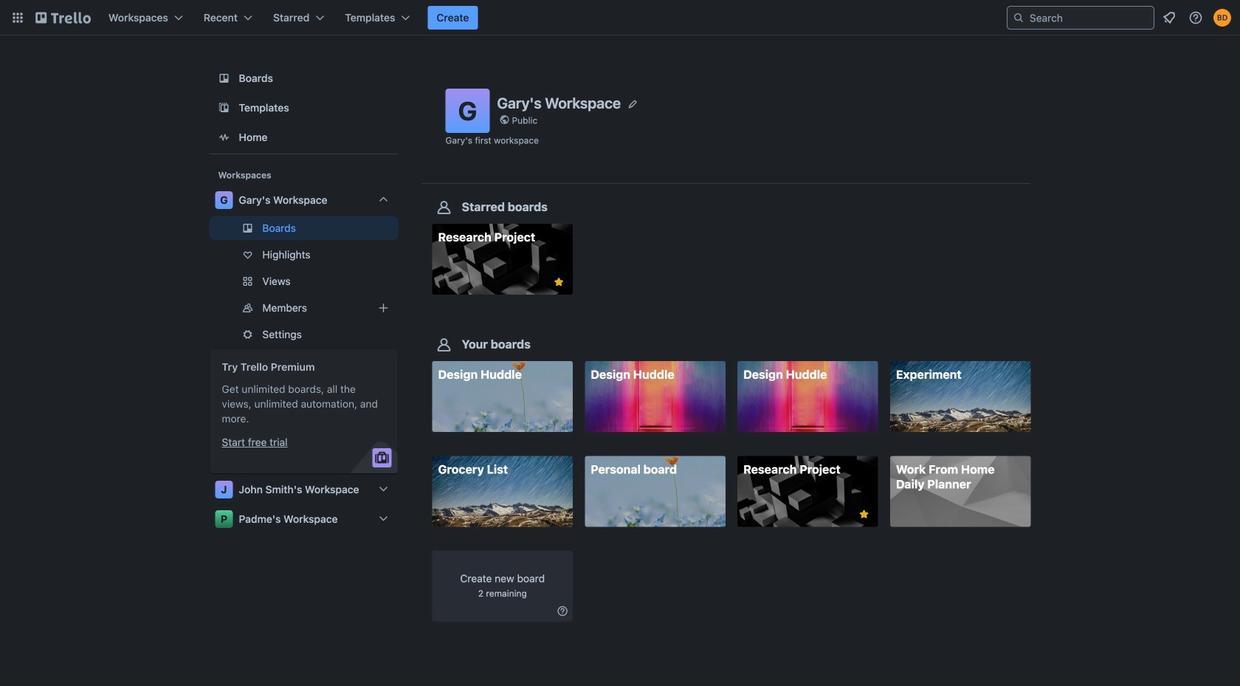 Task type: vqa. For each thing, say whether or not it's contained in the screenshot.
SEARCH Field
yes



Task type: describe. For each thing, give the bounding box(es) containing it.
back to home image
[[35, 6, 91, 30]]

Search field
[[1025, 7, 1154, 28]]

sm image
[[555, 604, 570, 619]]

board image
[[215, 69, 233, 87]]

template board image
[[215, 99, 233, 117]]

home image
[[215, 128, 233, 146]]

add image
[[375, 299, 393, 317]]

primary element
[[0, 0, 1241, 35]]

search image
[[1013, 12, 1025, 24]]



Task type: locate. For each thing, give the bounding box(es) containing it.
0 notifications image
[[1161, 9, 1179, 27]]

open information menu image
[[1189, 10, 1204, 25]]

barb dwyer (barbdwyer3) image
[[1214, 9, 1232, 27]]

click to unstar this board. it will be removed from your starred list. image
[[552, 275, 566, 289]]



